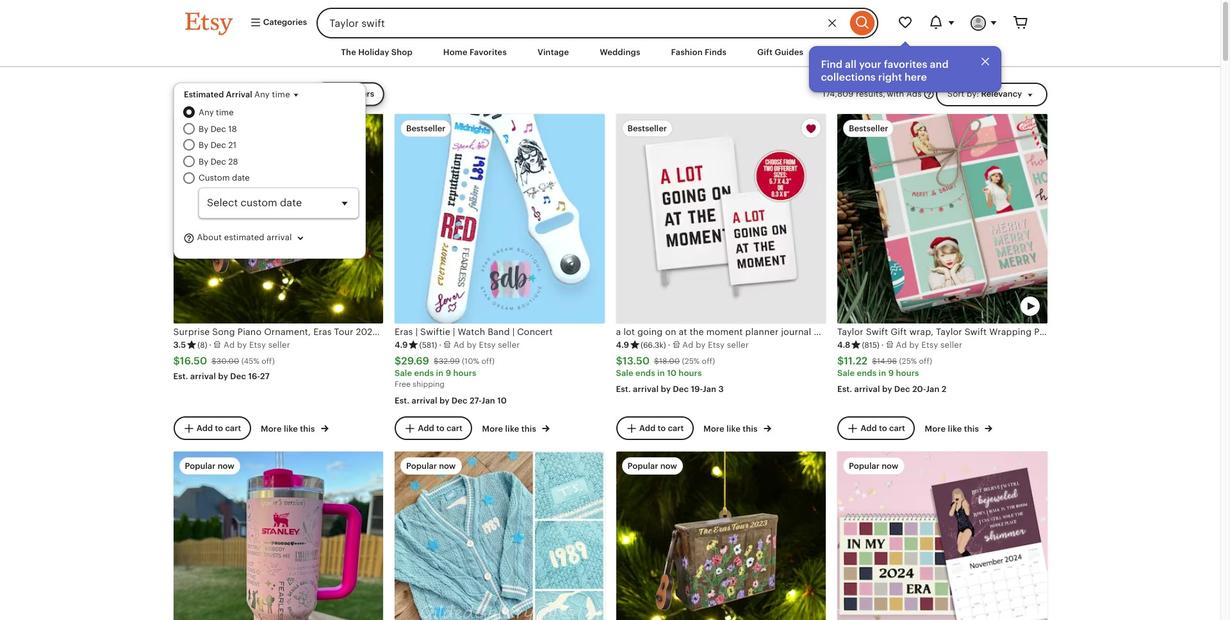 Task type: locate. For each thing, give the bounding box(es) containing it.
0 horizontal spatial 10
[[497, 396, 507, 406]]

gift guides
[[757, 47, 804, 57]]

2 ends from the left
[[636, 369, 655, 378]]

0 horizontal spatial hours
[[453, 369, 476, 378]]

more like this for 13.50
[[704, 424, 760, 434]]

this for 13.50
[[743, 424, 758, 434]]

1 horizontal spatial bestseller
[[628, 124, 667, 133]]

2
[[942, 385, 947, 394]]

1 hours from the left
[[453, 369, 476, 378]]

3 ends from the left
[[857, 369, 877, 378]]

2 vertical spatial by
[[199, 157, 208, 167]]

3 hours from the left
[[896, 369, 919, 378]]

more down the 27
[[261, 424, 282, 434]]

4 this from the left
[[964, 424, 979, 434]]

by up custom on the top of page
[[199, 157, 208, 167]]

this for 29.69
[[521, 424, 536, 434]]

1 cart from the left
[[225, 423, 241, 433]]

home favorites
[[443, 47, 507, 57]]

ends down 13.50 at the bottom right
[[636, 369, 655, 378]]

(10%
[[462, 357, 479, 366]]

more down 3
[[704, 424, 725, 434]]

2 4.9 from the left
[[616, 340, 629, 350]]

· right (66.3k)
[[668, 340, 671, 350]]

1 in from the left
[[436, 369, 444, 378]]

hours up 19-
[[679, 369, 702, 378]]

in down 18.00
[[657, 369, 665, 378]]

find all your favorites and collections right here tooltip
[[809, 43, 1001, 92]]

2 this from the left
[[521, 424, 536, 434]]

est. down 13.50 at the bottom right
[[616, 385, 631, 394]]

2 more like this link from the left
[[482, 421, 550, 435]]

3 · from the left
[[668, 340, 671, 350]]

new limited edition 1989 version cardigan, sky blue 1989 taylors cardigan with patch image
[[395, 452, 605, 620]]

1 9 from the left
[[446, 369, 451, 378]]

(25% for 13.50
[[682, 357, 700, 366]]

27
[[260, 372, 270, 382]]

2 cart from the left
[[447, 423, 463, 433]]

jan for 11.22
[[926, 385, 940, 394]]

by:
[[967, 89, 979, 99]]

| right the band
[[512, 327, 515, 337]]

1 horizontal spatial surprise song piano ornament, eras tour 2023 ornament, eras tour ornament, floral piano ornament, christmas ornament, wood, acrylic ornament image
[[616, 452, 826, 620]]

by
[[199, 124, 208, 134], [199, 141, 208, 150], [199, 157, 208, 167]]

any inside select an estimated delivery date option group
[[199, 108, 214, 117]]

now
[[218, 124, 235, 133], [218, 461, 235, 471], [439, 461, 456, 471], [660, 461, 677, 471], [882, 461, 899, 471]]

2 9 from the left
[[889, 369, 894, 378]]

estimated
[[184, 90, 224, 99]]

1 horizontal spatial |
[[453, 327, 455, 337]]

dec left 21
[[211, 141, 226, 150]]

more like this link for 13.50
[[704, 421, 771, 435]]

1 horizontal spatial in
[[657, 369, 665, 378]]

9 for 11.22
[[889, 369, 894, 378]]

time inside select an estimated delivery date option group
[[216, 108, 234, 117]]

cart down $ 11.22 $ 14.96 (25% off) sale ends in 9 hours est. arrival by dec 20-jan 2
[[889, 423, 905, 433]]

ends for 29.69
[[414, 369, 434, 378]]

· right (815)
[[882, 340, 884, 350]]

3 in from the left
[[879, 369, 886, 378]]

1 horizontal spatial any
[[254, 90, 270, 99]]

1 vertical spatial any
[[199, 108, 214, 117]]

add down "$ 13.50 $ 18.00 (25% off) sale ends in 10 hours est. arrival by dec 19-jan 3"
[[639, 423, 656, 433]]

2 to from the left
[[436, 423, 445, 433]]

2 add to cart from the left
[[418, 423, 463, 433]]

gift
[[757, 47, 773, 57]]

3 sale from the left
[[837, 369, 855, 378]]

about estimated arrival
[[195, 233, 292, 242]]

0 vertical spatial 10
[[667, 369, 677, 378]]

3 more like this link from the left
[[704, 421, 771, 435]]

swiftie
[[420, 327, 450, 337]]

add down est. arrival by dec 27-jan 10
[[418, 423, 434, 433]]

product video element
[[837, 114, 1047, 324], [173, 452, 383, 620], [395, 452, 605, 620]]

any down estimated
[[199, 108, 214, 117]]

2 in from the left
[[657, 369, 665, 378]]

off) up the 20-
[[919, 357, 932, 366]]

arrival down 11.22
[[855, 385, 880, 394]]

est. down the 16.50
[[173, 372, 188, 382]]

add to cart button down $ 11.22 $ 14.96 (25% off) sale ends in 9 hours est. arrival by dec 20-jan 2
[[837, 417, 915, 440]]

surprise song piano ornament, eras tour 2023 ornament, eras tour ornament, floral piano ornament, christmas ornament, wood, acrylic ornament image
[[173, 114, 383, 324], [616, 452, 826, 620]]

2 like from the left
[[505, 424, 519, 434]]

in down 14.96
[[879, 369, 886, 378]]

dec inside $ 16.50 $ 30.00 (45% off) est. arrival by dec 16-27
[[230, 372, 246, 382]]

in for 13.50
[[657, 369, 665, 378]]

any right "arrival"
[[254, 90, 270, 99]]

more like this link for 29.69
[[482, 421, 550, 435]]

by inside $ 16.50 $ 30.00 (45% off) est. arrival by dec 16-27
[[218, 372, 228, 382]]

4 to from the left
[[879, 423, 887, 433]]

taylor swift gift wrap, taylor swift wrapping paper, swiftie gift idea, swiftmas gift, taylor swift gift for her, swift paper gift wrap image
[[837, 114, 1047, 324]]

time
[[272, 90, 290, 99], [216, 108, 234, 117]]

more for 16.50
[[261, 424, 282, 434]]

add to cart button for 11.22
[[837, 417, 915, 440]]

1 like from the left
[[284, 424, 298, 434]]

in down 32.99
[[436, 369, 444, 378]]

add to cart down $ 11.22 $ 14.96 (25% off) sale ends in 9 hours est. arrival by dec 20-jan 2
[[861, 423, 905, 433]]

time up by dec 18
[[216, 108, 234, 117]]

(25% for 11.22
[[899, 357, 917, 366]]

vintage link
[[528, 41, 579, 64]]

0 horizontal spatial ends
[[414, 369, 434, 378]]

sale down 13.50 at the bottom right
[[616, 369, 634, 378]]

2 by from the top
[[199, 141, 208, 150]]

9
[[446, 369, 451, 378], [889, 369, 894, 378]]

1 horizontal spatial hours
[[679, 369, 702, 378]]

0 horizontal spatial (25%
[[682, 357, 700, 366]]

1 more from the left
[[261, 424, 282, 434]]

off) inside $ 11.22 $ 14.96 (25% off) sale ends in 9 hours est. arrival by dec 20-jan 2
[[919, 357, 932, 366]]

add to cart down est. arrival by dec 27-jan 10
[[418, 423, 463, 433]]

menu bar containing the holiday shop
[[162, 38, 1059, 67]]

3 add to cart button from the left
[[616, 417, 694, 440]]

to down est. arrival by dec 27-jan 10
[[436, 423, 445, 433]]

menu bar
[[162, 38, 1059, 67]]

sale for 13.50
[[616, 369, 634, 378]]

dec left 19-
[[673, 385, 689, 394]]

the holiday shop
[[341, 47, 413, 57]]

0 horizontal spatial time
[[216, 108, 234, 117]]

2 | from the left
[[453, 327, 455, 337]]

0 horizontal spatial product video element
[[173, 452, 383, 620]]

cart down est. arrival by dec 27-jan 10
[[447, 423, 463, 433]]

10 right 27-
[[497, 396, 507, 406]]

3 more like this from the left
[[704, 424, 760, 434]]

more down 2
[[925, 424, 946, 434]]

product video element for new limited edition 1989 version cardigan, sky blue 1989 taylors cardigan with patch image
[[395, 452, 605, 620]]

1 vertical spatial by
[[199, 141, 208, 150]]

1 horizontal spatial sale
[[616, 369, 634, 378]]

9 down 32.99
[[446, 369, 451, 378]]

0 horizontal spatial sale
[[395, 369, 412, 378]]

0 horizontal spatial surprise song piano ornament, eras tour 2023 ornament, eras tour ornament, floral piano ornament, christmas ornament, wood, acrylic ornament image
[[173, 114, 383, 324]]

about estimated arrival button
[[183, 226, 316, 250]]

2 sale from the left
[[616, 369, 634, 378]]

est.
[[173, 372, 188, 382], [616, 385, 631, 394], [837, 385, 852, 394], [395, 396, 410, 406]]

9 inside $ 11.22 $ 14.96 (25% off) sale ends in 9 hours est. arrival by dec 20-jan 2
[[889, 369, 894, 378]]

hours inside $ 11.22 $ 14.96 (25% off) sale ends in 9 hours est. arrival by dec 20-jan 2
[[896, 369, 919, 378]]

4.9 for 29.69
[[395, 340, 408, 350]]

1 more like this from the left
[[261, 424, 317, 434]]

add to cart button
[[173, 417, 251, 440], [395, 417, 472, 440], [616, 417, 694, 440], [837, 417, 915, 440]]

hours for 13.50
[[679, 369, 702, 378]]

1 · from the left
[[209, 340, 212, 350]]

3
[[719, 385, 724, 394]]

1 by from the top
[[199, 124, 208, 134]]

add to cart down "$ 13.50 $ 18.00 (25% off) sale ends in 10 hours est. arrival by dec 19-jan 3"
[[639, 423, 684, 433]]

by down 14.96
[[882, 385, 892, 394]]

in inside $ 29.69 $ 32.99 (10% off) sale ends in 9 hours free shipping
[[436, 369, 444, 378]]

add
[[196, 423, 213, 433], [418, 423, 434, 433], [639, 423, 656, 433], [861, 423, 877, 433]]

4 cart from the left
[[889, 423, 905, 433]]

(25% inside "$ 13.50 $ 18.00 (25% off) sale ends in 10 hours est. arrival by dec 19-jan 3"
[[682, 357, 700, 366]]

ends inside $ 29.69 $ 32.99 (10% off) sale ends in 9 hours free shipping
[[414, 369, 434, 378]]

2 add to cart button from the left
[[395, 417, 472, 440]]

arrival inside 'dropdown button'
[[267, 233, 292, 242]]

sale inside $ 11.22 $ 14.96 (25% off) sale ends in 9 hours est. arrival by dec 20-jan 2
[[837, 369, 855, 378]]

product video element for "the eras tour stanley tumbler engraved 30oz/40oz, wizard, 40oz tumbler, 30oz tumbler, stanley cup" image
[[173, 452, 383, 620]]

popular for surprise song piano ornament, eras tour 2023 ornament, eras tour ornament, floral piano ornament, christmas ornament, wood, acrylic ornament image to the right
[[628, 461, 658, 471]]

174,809
[[822, 89, 854, 99]]

3 more from the left
[[704, 424, 725, 434]]

in for 11.22
[[879, 369, 886, 378]]

4 more like this link from the left
[[925, 421, 993, 435]]

0 horizontal spatial 9
[[446, 369, 451, 378]]

(66.3k)
[[641, 341, 666, 350]]

0 vertical spatial surprise song piano ornament, eras tour 2023 ornament, eras tour ornament, floral piano ornament, christmas ornament, wood, acrylic ornament image
[[173, 114, 383, 324]]

2 bestseller from the left
[[628, 124, 667, 133]]

2 horizontal spatial product video element
[[837, 114, 1047, 324]]

2 horizontal spatial ends
[[857, 369, 877, 378]]

1 horizontal spatial 10
[[667, 369, 677, 378]]

custom
[[199, 173, 230, 182]]

0 horizontal spatial in
[[436, 369, 444, 378]]

16-
[[248, 372, 260, 382]]

1 add from the left
[[196, 423, 213, 433]]

off) inside $ 29.69 $ 32.99 (10% off) sale ends in 9 hours free shipping
[[482, 357, 495, 366]]

29.69
[[401, 355, 429, 367]]

4 more like this from the left
[[925, 424, 981, 434]]

1 sale from the left
[[395, 369, 412, 378]]

add to cart button down $ 16.50 $ 30.00 (45% off) est. arrival by dec 16-27
[[173, 417, 251, 440]]

more like this link
[[261, 421, 329, 435], [482, 421, 550, 435], [704, 421, 771, 435], [925, 421, 993, 435]]

jan for 13.50
[[703, 385, 716, 394]]

4 like from the left
[[948, 424, 962, 434]]

sale down 11.22
[[837, 369, 855, 378]]

right
[[878, 71, 902, 83]]

select an estimated delivery date option group
[[183, 106, 359, 218]]

by
[[218, 372, 228, 382], [661, 385, 671, 394], [882, 385, 892, 394], [440, 396, 450, 406]]

2 off) from the left
[[482, 357, 495, 366]]

4 more from the left
[[925, 424, 946, 434]]

popular for 2024 taylor eras calendar bookmark, taylor christmas new years calendar, eras tour gift, taylor era daughter gift image
[[849, 461, 880, 471]]

1 horizontal spatial time
[[272, 90, 290, 99]]

now for surprise song piano ornament, eras tour 2023 ornament, eras tour ornament, floral piano ornament, christmas ornament, wood, acrylic ornament image to the right
[[660, 461, 677, 471]]

popular for left surprise song piano ornament, eras tour 2023 ornament, eras tour ornament, floral piano ornament, christmas ornament, wood, acrylic ornament image
[[185, 124, 216, 133]]

time up any time link
[[272, 90, 290, 99]]

1 add to cart from the left
[[196, 423, 241, 433]]

0 vertical spatial by
[[199, 124, 208, 134]]

to down $ 16.50 $ 30.00 (45% off) est. arrival by dec 16-27
[[215, 423, 223, 433]]

· for 11.22
[[882, 340, 884, 350]]

in inside $ 11.22 $ 14.96 (25% off) sale ends in 9 hours est. arrival by dec 20-jan 2
[[879, 369, 886, 378]]

to down "$ 13.50 $ 18.00 (25% off) sale ends in 10 hours est. arrival by dec 19-jan 3"
[[658, 423, 666, 433]]

est. arrival by dec 27-jan 10
[[395, 396, 507, 406]]

| right eras
[[415, 327, 418, 337]]

hours down (10%
[[453, 369, 476, 378]]

jan inside $ 11.22 $ 14.96 (25% off) sale ends in 9 hours est. arrival by dec 20-jan 2
[[926, 385, 940, 394]]

jan inside "$ 13.50 $ 18.00 (25% off) sale ends in 10 hours est. arrival by dec 19-jan 3"
[[703, 385, 716, 394]]

30.00
[[217, 357, 239, 366]]

4.9 down eras
[[395, 340, 408, 350]]

dec left 16-
[[230, 372, 246, 382]]

0 horizontal spatial any
[[199, 108, 214, 117]]

1 horizontal spatial 4.9
[[616, 340, 629, 350]]

est. down 'free'
[[395, 396, 410, 406]]

ads
[[907, 89, 922, 99]]

1 4.9 from the left
[[395, 340, 408, 350]]

add down $ 16.50 $ 30.00 (45% off) est. arrival by dec 16-27
[[196, 423, 213, 433]]

cart down "$ 13.50 $ 18.00 (25% off) sale ends in 10 hours est. arrival by dec 19-jan 3"
[[668, 423, 684, 433]]

off) up 19-
[[702, 357, 715, 366]]

jan down $ 29.69 $ 32.99 (10% off) sale ends in 9 hours free shipping
[[482, 396, 495, 406]]

add down $ 11.22 $ 14.96 (25% off) sale ends in 9 hours est. arrival by dec 20-jan 2
[[861, 423, 877, 433]]

3 add from the left
[[639, 423, 656, 433]]

4.9 up 13.50 at the bottom right
[[616, 340, 629, 350]]

3 cart from the left
[[668, 423, 684, 433]]

hours up the 20-
[[896, 369, 919, 378]]

arrival inside $ 11.22 $ 14.96 (25% off) sale ends in 9 hours est. arrival by dec 20-jan 2
[[855, 385, 880, 394]]

1 (25% from the left
[[682, 357, 700, 366]]

in
[[436, 369, 444, 378], [657, 369, 665, 378], [879, 369, 886, 378]]

sale inside $ 29.69 $ 32.99 (10% off) sale ends in 9 hours free shipping
[[395, 369, 412, 378]]

2 add from the left
[[418, 423, 434, 433]]

arrival right estimated
[[267, 233, 292, 242]]

1 horizontal spatial product video element
[[395, 452, 605, 620]]

filters
[[350, 89, 374, 99]]

add to cart button down "$ 13.50 $ 18.00 (25% off) sale ends in 10 hours est. arrival by dec 19-jan 3"
[[616, 417, 694, 440]]

$ left 18.00
[[616, 355, 623, 367]]

1 vertical spatial surprise song piano ornament, eras tour 2023 ornament, eras tour ornament, floral piano ornament, christmas ornament, wood, acrylic ornament image
[[616, 452, 826, 620]]

ends inside "$ 13.50 $ 18.00 (25% off) sale ends in 10 hours est. arrival by dec 19-jan 3"
[[636, 369, 655, 378]]

3 like from the left
[[727, 424, 741, 434]]

dec inside "$ 13.50 $ 18.00 (25% off) sale ends in 10 hours est. arrival by dec 19-jan 3"
[[673, 385, 689, 394]]

by down 30.00 on the left of page
[[218, 372, 228, 382]]

3 by from the top
[[199, 157, 208, 167]]

more for 29.69
[[482, 424, 503, 434]]

hours for 11.22
[[896, 369, 919, 378]]

2 hours from the left
[[679, 369, 702, 378]]

1 horizontal spatial jan
[[703, 385, 716, 394]]

jan left 2
[[926, 385, 940, 394]]

add to cart down $ 16.50 $ 30.00 (45% off) est. arrival by dec 16-27
[[196, 423, 241, 433]]

2 horizontal spatial sale
[[837, 369, 855, 378]]

this
[[300, 424, 315, 434], [521, 424, 536, 434], [743, 424, 758, 434], [964, 424, 979, 434]]

3 to from the left
[[658, 423, 666, 433]]

|
[[415, 327, 418, 337], [453, 327, 455, 337], [512, 327, 515, 337]]

32.99
[[439, 357, 460, 366]]

0 horizontal spatial bestseller
[[406, 124, 446, 133]]

2 more like this from the left
[[482, 424, 539, 434]]

arrival down the 16.50
[[190, 372, 216, 382]]

by for by dec 18
[[199, 124, 208, 134]]

1 vertical spatial 10
[[497, 396, 507, 406]]

· right (581)
[[439, 340, 442, 350]]

off) inside "$ 13.50 $ 18.00 (25% off) sale ends in 10 hours est. arrival by dec 19-jan 3"
[[702, 357, 715, 366]]

by dec 28 link
[[199, 156, 359, 168]]

10
[[667, 369, 677, 378], [497, 396, 507, 406]]

(25% right 18.00
[[682, 357, 700, 366]]

off) right (10%
[[482, 357, 495, 366]]

1 bestseller from the left
[[406, 124, 446, 133]]

to for 16.50
[[215, 423, 223, 433]]

add to cart
[[196, 423, 241, 433], [418, 423, 463, 433], [639, 423, 684, 433], [861, 423, 905, 433]]

hours inside "$ 13.50 $ 18.00 (25% off) sale ends in 10 hours est. arrival by dec 19-jan 3"
[[679, 369, 702, 378]]

3 this from the left
[[743, 424, 758, 434]]

dec left the 20-
[[894, 385, 910, 394]]

4 add from the left
[[861, 423, 877, 433]]

(25% inside $ 11.22 $ 14.96 (25% off) sale ends in 9 hours est. arrival by dec 20-jan 2
[[899, 357, 917, 366]]

in inside "$ 13.50 $ 18.00 (25% off) sale ends in 10 hours est. arrival by dec 19-jan 3"
[[657, 369, 665, 378]]

1 horizontal spatial (25%
[[899, 357, 917, 366]]

off) for 16.50
[[262, 357, 275, 366]]

0 horizontal spatial |
[[415, 327, 418, 337]]

$ 11.22 $ 14.96 (25% off) sale ends in 9 hours est. arrival by dec 20-jan 2
[[837, 355, 947, 394]]

find all your favorites and collections right here
[[821, 58, 949, 83]]

9 inside $ 29.69 $ 32.99 (10% off) sale ends in 9 hours free shipping
[[446, 369, 451, 378]]

off) for 29.69
[[482, 357, 495, 366]]

sale up 'free'
[[395, 369, 412, 378]]

1 vertical spatial time
[[216, 108, 234, 117]]

to down $ 11.22 $ 14.96 (25% off) sale ends in 9 hours est. arrival by dec 20-jan 2
[[879, 423, 887, 433]]

1 add to cart button from the left
[[173, 417, 251, 440]]

2 horizontal spatial in
[[879, 369, 886, 378]]

like
[[284, 424, 298, 434], [505, 424, 519, 434], [727, 424, 741, 434], [948, 424, 962, 434]]

| left "watch"
[[453, 327, 455, 337]]

eras | swiftie | watch band | concert
[[395, 327, 553, 337]]

sale
[[395, 369, 412, 378], [616, 369, 634, 378], [837, 369, 855, 378]]

by dec 21
[[199, 141, 236, 150]]

1 horizontal spatial ends
[[636, 369, 655, 378]]

$ down 3.5
[[173, 355, 180, 367]]

ends inside $ 11.22 $ 14.96 (25% off) sale ends in 9 hours est. arrival by dec 20-jan 2
[[857, 369, 877, 378]]

arrival
[[267, 233, 292, 242], [190, 372, 216, 382], [633, 385, 659, 394], [855, 385, 880, 394], [412, 396, 437, 406]]

a lot going on at the moment planner journal gifts taylor swift inspired journal planner notebook personalized swiftie fan gift notebook-013 image
[[616, 114, 826, 324]]

Search for anything text field
[[317, 8, 847, 38]]

est. inside $ 11.22 $ 14.96 (25% off) sale ends in 9 hours est. arrival by dec 20-jan 2
[[837, 385, 852, 394]]

21
[[228, 141, 236, 150]]

4 · from the left
[[882, 340, 884, 350]]

10 down 18.00
[[667, 369, 677, 378]]

0 horizontal spatial 4.9
[[395, 340, 408, 350]]

9 for 29.69
[[446, 369, 451, 378]]

ends down 11.22
[[857, 369, 877, 378]]

est. inside $ 16.50 $ 30.00 (45% off) est. arrival by dec 16-27
[[173, 372, 188, 382]]

1 off) from the left
[[262, 357, 275, 366]]

more down est. arrival by dec 27-jan 10
[[482, 424, 503, 434]]

by down any time
[[199, 124, 208, 134]]

jan
[[703, 385, 716, 394], [926, 385, 940, 394], [482, 396, 495, 406]]

3 popular now link from the left
[[616, 452, 826, 620]]

add to cart for 16.50
[[196, 423, 241, 433]]

eras
[[395, 327, 413, 337]]

2 horizontal spatial hours
[[896, 369, 919, 378]]

4 popular now link from the left
[[837, 452, 1047, 620]]

cart down $ 16.50 $ 30.00 (45% off) est. arrival by dec 16-27
[[225, 423, 241, 433]]

finds
[[705, 47, 727, 57]]

1 to from the left
[[215, 423, 223, 433]]

ends up the shipping
[[414, 369, 434, 378]]

4 add to cart from the left
[[861, 423, 905, 433]]

ends for 13.50
[[636, 369, 655, 378]]

2 horizontal spatial jan
[[926, 385, 940, 394]]

(25% right 14.96
[[899, 357, 917, 366]]

0 horizontal spatial jan
[[482, 396, 495, 406]]

· right (8)
[[209, 340, 212, 350]]

2 horizontal spatial |
[[512, 327, 515, 337]]

3 add to cart from the left
[[639, 423, 684, 433]]

popular
[[185, 124, 216, 133], [185, 461, 216, 471], [406, 461, 437, 471], [628, 461, 658, 471], [849, 461, 880, 471]]

18
[[228, 124, 237, 134]]

4 off) from the left
[[919, 357, 932, 366]]

by down by dec 18
[[199, 141, 208, 150]]

by dec 28
[[199, 157, 238, 167]]

9 down 14.96
[[889, 369, 894, 378]]

2 horizontal spatial bestseller
[[849, 124, 888, 133]]

2 popular now link from the left
[[395, 452, 605, 620]]

1 ends from the left
[[414, 369, 434, 378]]

None search field
[[317, 8, 878, 38]]

popular now link
[[173, 452, 383, 620], [395, 452, 605, 620], [616, 452, 826, 620], [837, 452, 1047, 620]]

add for 13.50
[[639, 423, 656, 433]]

1 horizontal spatial 9
[[889, 369, 894, 378]]

off) up the 27
[[262, 357, 275, 366]]

4 add to cart button from the left
[[837, 417, 915, 440]]

sale inside "$ 13.50 $ 18.00 (25% off) sale ends in 10 hours est. arrival by dec 19-jan 3"
[[616, 369, 634, 378]]

by down 18.00
[[661, 385, 671, 394]]

add to cart button for 29.69
[[395, 417, 472, 440]]

cart for 13.50
[[668, 423, 684, 433]]

3 off) from the left
[[702, 357, 715, 366]]

cart for 29.69
[[447, 423, 463, 433]]

add to cart button for 13.50
[[616, 417, 694, 440]]

2 more from the left
[[482, 424, 503, 434]]

2 · from the left
[[439, 340, 442, 350]]

est. down 11.22
[[837, 385, 852, 394]]

dec left 28
[[211, 157, 226, 167]]

product video element for taylor swift gift wrap, taylor swift wrapping paper, swiftie gift idea, swiftmas gift, taylor swift gift for her, swift paper gift wrap image
[[837, 114, 1047, 324]]

arrival down the shipping
[[412, 396, 437, 406]]

·
[[209, 340, 212, 350], [439, 340, 442, 350], [668, 340, 671, 350], [882, 340, 884, 350]]

off) inside $ 16.50 $ 30.00 (45% off) est. arrival by dec 16-27
[[262, 357, 275, 366]]

14.96
[[877, 357, 897, 366]]

arrival down 13.50 at the bottom right
[[633, 385, 659, 394]]

jan left 3
[[703, 385, 716, 394]]

2 (25% from the left
[[899, 357, 917, 366]]

hours inside $ 29.69 $ 32.99 (10% off) sale ends in 9 hours free shipping
[[453, 369, 476, 378]]

add to cart button down est. arrival by dec 27-jan 10
[[395, 417, 472, 440]]

vintage
[[538, 47, 569, 57]]

like for 29.69
[[505, 424, 519, 434]]



Task type: describe. For each thing, give the bounding box(es) containing it.
all filters button
[[314, 83, 384, 106]]

now for left surprise song piano ornament, eras tour 2023 ornament, eras tour ornament, floral piano ornament, christmas ornament, wood, acrylic ornament image
[[218, 124, 235, 133]]

more like this for 11.22
[[925, 424, 981, 434]]

cart for 16.50
[[225, 423, 241, 433]]

add to cart for 13.50
[[639, 423, 684, 433]]

to for 11.22
[[879, 423, 887, 433]]

dec left 27-
[[452, 396, 468, 406]]

4.9 for 13.50
[[616, 340, 629, 350]]

2024 taylor eras calendar bookmark, taylor christmas new years calendar, eras tour gift, taylor era daughter gift image
[[837, 452, 1047, 620]]

by dec 18
[[199, 124, 237, 134]]

27-
[[470, 396, 482, 406]]

find
[[821, 58, 843, 70]]

to for 29.69
[[436, 423, 445, 433]]

11.22
[[844, 355, 868, 367]]

off) for 11.22
[[919, 357, 932, 366]]

relevancy
[[981, 89, 1022, 99]]

add for 11.22
[[861, 423, 877, 433]]

by dec 21 link
[[199, 139, 359, 152]]

the eras tour stanley tumbler engraved 30oz/40oz, wizard, 40oz tumbler, 30oz tumbler, stanley cup image
[[173, 452, 383, 620]]

1 this from the left
[[300, 424, 315, 434]]

sale for 11.22
[[837, 369, 855, 378]]

dec inside $ 11.22 $ 14.96 (25% off) sale ends in 9 hours est. arrival by dec 20-jan 2
[[894, 385, 910, 394]]

1 popular now link from the left
[[173, 452, 383, 620]]

(581)
[[419, 341, 437, 350]]

concert
[[517, 327, 553, 337]]

like for 13.50
[[727, 424, 741, 434]]

· for 16.50
[[209, 340, 212, 350]]

in for 29.69
[[436, 369, 444, 378]]

fashion
[[671, 47, 703, 57]]

the
[[341, 47, 356, 57]]

arrival inside $ 16.50 $ 30.00 (45% off) est. arrival by dec 16-27
[[190, 372, 216, 382]]

$ right the 16.50
[[212, 357, 217, 366]]

more for 11.22
[[925, 424, 946, 434]]

bestseller for 13.50
[[628, 124, 667, 133]]

weddings
[[600, 47, 641, 57]]

by for by dec 21
[[199, 141, 208, 150]]

$ down (815)
[[872, 357, 877, 366]]

your
[[859, 58, 882, 70]]

· for 13.50
[[668, 340, 671, 350]]

$ down (581)
[[434, 357, 439, 366]]

to for 13.50
[[658, 423, 666, 433]]

free
[[395, 380, 411, 389]]

arrival inside "$ 13.50 $ 18.00 (25% off) sale ends in 10 hours est. arrival by dec 19-jan 3"
[[633, 385, 659, 394]]

1 | from the left
[[415, 327, 418, 337]]

(815)
[[862, 341, 880, 350]]

20-
[[912, 385, 926, 394]]

13.50
[[623, 355, 650, 367]]

custom date
[[199, 173, 250, 182]]

more like this for 16.50
[[261, 424, 317, 434]]

cart for 11.22
[[889, 423, 905, 433]]

by inside "$ 13.50 $ 18.00 (25% off) sale ends in 10 hours est. arrival by dec 19-jan 3"
[[661, 385, 671, 394]]

3 bestseller from the left
[[849, 124, 888, 133]]

any time
[[199, 108, 234, 117]]

favorites
[[884, 58, 928, 70]]

eras | swiftie | watch band | concert image
[[395, 114, 605, 324]]

results,
[[856, 89, 886, 99]]

$ 29.69 $ 32.99 (10% off) sale ends in 9 hours free shipping
[[395, 355, 495, 389]]

categories
[[261, 18, 307, 27]]

holiday
[[358, 47, 389, 57]]

arrival
[[226, 90, 252, 99]]

$ 16.50 $ 30.00 (45% off) est. arrival by dec 16-27
[[173, 355, 275, 382]]

like for 11.22
[[948, 424, 962, 434]]

like for 16.50
[[284, 424, 298, 434]]

estimated
[[224, 233, 265, 242]]

3 | from the left
[[512, 327, 515, 337]]

band
[[488, 327, 510, 337]]

off) for 13.50
[[702, 357, 715, 366]]

shipping
[[413, 380, 445, 389]]

add to cart for 11.22
[[861, 423, 905, 433]]

19-
[[691, 385, 703, 394]]

weddings link
[[590, 41, 650, 64]]

fashion finds link
[[662, 41, 736, 64]]

$ down 4.8
[[837, 355, 844, 367]]

sort
[[948, 89, 965, 99]]

174,809 results,
[[822, 89, 886, 99]]

favorites
[[470, 47, 507, 57]]

guides
[[775, 47, 804, 57]]

more like this link for 11.22
[[925, 421, 993, 435]]

now for 2024 taylor eras calendar bookmark, taylor christmas new years calendar, eras tour gift, taylor era daughter gift image
[[882, 461, 899, 471]]

home favorites link
[[434, 41, 516, 64]]

home
[[443, 47, 468, 57]]

0 vertical spatial any
[[254, 90, 270, 99]]

bestseller for 29.69
[[406, 124, 446, 133]]

by down the shipping
[[440, 396, 450, 406]]

hours for 29.69
[[453, 369, 476, 378]]

18.00
[[659, 357, 680, 366]]

sale for 29.69
[[395, 369, 412, 378]]

10 inside "$ 13.50 $ 18.00 (25% off) sale ends in 10 hours est. arrival by dec 19-jan 3"
[[667, 369, 677, 378]]

(45%
[[241, 357, 259, 366]]

by inside $ 11.22 $ 14.96 (25% off) sale ends in 9 hours est. arrival by dec 20-jan 2
[[882, 385, 892, 394]]

find all your favorites and collections right here banner
[[162, 0, 1059, 92]]

with
[[887, 89, 904, 99]]

all
[[845, 58, 857, 70]]

by dec 18 link
[[199, 123, 359, 135]]

0 vertical spatial time
[[272, 90, 290, 99]]

here
[[905, 71, 927, 83]]

add for 29.69
[[418, 423, 434, 433]]

collections
[[821, 71, 876, 83]]

the holiday shop link
[[332, 41, 422, 64]]

with ads
[[887, 89, 922, 99]]

· for 29.69
[[439, 340, 442, 350]]

add to cart button for 16.50
[[173, 417, 251, 440]]

add to cart for 29.69
[[418, 423, 463, 433]]

fashion finds
[[671, 47, 727, 57]]

more for 13.50
[[704, 424, 725, 434]]

3.5
[[173, 340, 186, 350]]

this for 11.22
[[964, 424, 979, 434]]

(8)
[[198, 341, 207, 350]]

more like this for 29.69
[[482, 424, 539, 434]]

and
[[930, 58, 949, 70]]

gift guides link
[[748, 41, 813, 64]]

est. inside "$ 13.50 $ 18.00 (25% off) sale ends in 10 hours est. arrival by dec 19-jan 3"
[[616, 385, 631, 394]]

$ up 'free'
[[395, 355, 401, 367]]

1 more like this link from the left
[[261, 421, 329, 435]]

dec left 18
[[211, 124, 226, 134]]

shop
[[391, 47, 413, 57]]

all
[[337, 89, 348, 99]]

ends for 11.22
[[857, 369, 877, 378]]

$ 13.50 $ 18.00 (25% off) sale ends in 10 hours est. arrival by dec 19-jan 3
[[616, 355, 724, 394]]

all filters
[[337, 89, 374, 99]]

4.8
[[837, 340, 851, 350]]

watch
[[458, 327, 485, 337]]

16.50
[[180, 355, 207, 367]]

add for 16.50
[[196, 423, 213, 433]]

date
[[232, 173, 250, 182]]

$ down (66.3k)
[[654, 357, 659, 366]]

by for by dec 28
[[199, 157, 208, 167]]

about
[[197, 233, 222, 242]]

categories button
[[240, 12, 313, 35]]

28
[[228, 157, 238, 167]]

sort by: relevancy
[[948, 89, 1022, 99]]

none search field inside find all your favorites and collections right here banner
[[317, 8, 878, 38]]

estimated arrival any time
[[184, 90, 290, 99]]

any time link
[[199, 106, 359, 119]]



Task type: vqa. For each thing, say whether or not it's contained in the screenshot.
Seller handbook
no



